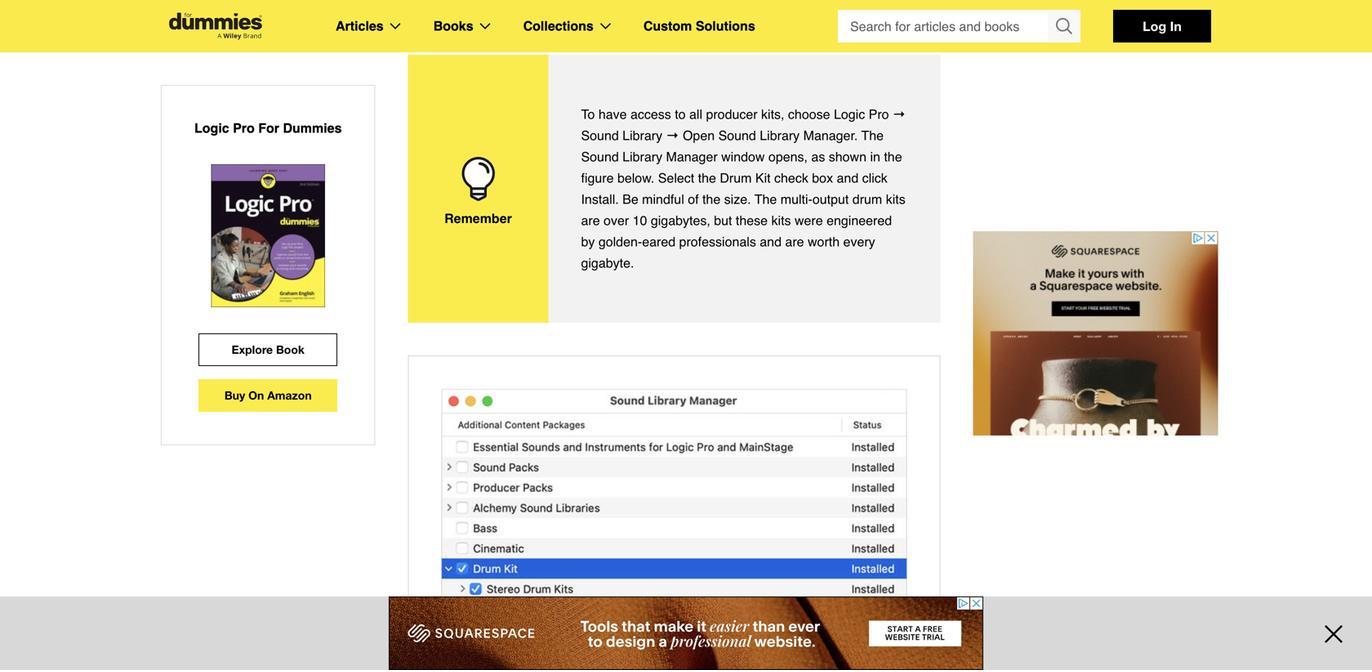 Task type: describe. For each thing, give the bounding box(es) containing it.
golden-
[[599, 234, 642, 249]]

2 vertical spatial the
[[703, 192, 721, 207]]

every
[[844, 234, 876, 249]]

gigabyte.
[[581, 255, 634, 271]]

worth
[[808, 234, 840, 249]]

explore book link
[[199, 333, 338, 366]]

book image image
[[211, 164, 325, 307]]

logic pro for dummies
[[194, 121, 342, 136]]

opens,
[[769, 149, 808, 164]]

install.
[[581, 192, 619, 207]]

library up below.
[[623, 149, 663, 164]]

library down kits,
[[760, 128, 800, 143]]

access
[[631, 107, 671, 122]]

for
[[258, 121, 279, 136]]

over
[[604, 213, 629, 228]]

sound down producer
[[719, 128, 756, 143]]

dummies
[[283, 121, 342, 136]]

logic inside to have access to all producer kits, choose logic pro → sound library →
[[834, 107, 865, 122]]

shown
[[829, 149, 867, 164]]

were
[[795, 213, 823, 228]]

0 vertical spatial kits
[[886, 192, 906, 207]]

sound inside to have access to all producer kits, choose logic pro → sound library →
[[581, 128, 619, 143]]

solutions
[[696, 18, 756, 34]]

log in
[[1143, 18, 1182, 34]]

1 vertical spatial are
[[786, 234, 804, 249]]

of
[[688, 192, 699, 207]]

producer
[[706, 107, 758, 122]]

window
[[722, 149, 765, 164]]

1 vertical spatial and
[[760, 234, 782, 249]]

logo image
[[161, 13, 270, 40]]

professionals
[[679, 234, 756, 249]]

explore
[[232, 343, 273, 356]]

but
[[714, 213, 733, 228]]

in
[[871, 149, 881, 164]]

library inside to have access to all producer kits, choose logic pro → sound library →
[[623, 128, 663, 143]]

pro inside to have access to all producer kits, choose logic pro → sound library →
[[869, 107, 889, 122]]

to
[[581, 107, 595, 122]]

0 horizontal spatial the
[[755, 192, 777, 207]]

0 vertical spatial the
[[884, 149, 903, 164]]

0 horizontal spatial are
[[581, 213, 600, 228]]

open collections list image
[[600, 23, 611, 29]]

in
[[1171, 18, 1182, 34]]

collections
[[523, 18, 594, 34]]

figure
[[581, 171, 614, 186]]

open article categories image
[[390, 23, 401, 29]]

0 horizontal spatial →
[[666, 128, 679, 143]]

kits,
[[762, 107, 785, 122]]

Search for articles and books text field
[[838, 10, 1050, 42]]

screenshot of logic pro sound library manager image
[[442, 389, 907, 670]]

0 vertical spatial the
[[862, 128, 884, 143]]

1 vertical spatial the
[[698, 171, 717, 186]]

these
[[736, 213, 768, 228]]

gigabytes,
[[651, 213, 711, 228]]

articles
[[336, 18, 384, 34]]

all
[[690, 107, 703, 122]]

log
[[1143, 18, 1167, 34]]

book
[[276, 343, 305, 356]]

buy on amazon
[[225, 389, 312, 402]]

0 vertical spatial →
[[893, 107, 906, 122]]

to
[[675, 107, 686, 122]]

books
[[434, 18, 474, 34]]

cookie consent banner dialog
[[0, 611, 1373, 670]]



Task type: vqa. For each thing, say whether or not it's contained in the screenshot.
Explore all books
no



Task type: locate. For each thing, give the bounding box(es) containing it.
and down these
[[760, 234, 782, 249]]

0 horizontal spatial pro
[[233, 121, 255, 136]]

1 horizontal spatial and
[[837, 171, 859, 186]]

custom
[[644, 18, 692, 34]]

click
[[863, 171, 888, 186]]

buy
[[225, 389, 245, 402]]

are down were
[[786, 234, 804, 249]]

kits down multi-
[[772, 213, 791, 228]]

sound
[[581, 128, 619, 143], [719, 128, 756, 143], [581, 149, 619, 164]]

output
[[813, 192, 849, 207]]

have
[[599, 107, 627, 122]]

check
[[775, 171, 809, 186]]

the right in
[[884, 149, 903, 164]]

kits right the drum
[[886, 192, 906, 207]]

below.
[[618, 171, 655, 186]]

manager.
[[804, 128, 858, 143]]

custom solutions
[[644, 18, 756, 34]]

select
[[658, 171, 695, 186]]

0 horizontal spatial logic
[[194, 121, 229, 136]]

choose
[[788, 107, 831, 122]]

the right of
[[703, 192, 721, 207]]

kit
[[756, 171, 771, 186]]

open sound library manager. the sound library manager window opens, as shown in the figure below. select the drum kit check box and click install. be mindful of the size. the multi-output drum kits are over 10 gigabytes, but these kits were engineered by golden-eared professionals and are worth every gigabyte.
[[581, 128, 906, 271]]

1 horizontal spatial logic
[[834, 107, 865, 122]]

0 vertical spatial and
[[837, 171, 859, 186]]

amazon
[[267, 389, 312, 402]]

are up by on the top left of the page
[[581, 213, 600, 228]]

pro left for
[[233, 121, 255, 136]]

be
[[623, 192, 639, 207]]

open book categories image
[[480, 23, 491, 29]]

mindful
[[642, 192, 685, 207]]

group
[[838, 10, 1081, 42]]

box
[[812, 171, 833, 186]]

drum
[[720, 171, 752, 186]]

size.
[[724, 192, 751, 207]]

1 horizontal spatial kits
[[886, 192, 906, 207]]

multi-
[[781, 192, 813, 207]]

sound up "figure"
[[581, 149, 619, 164]]

to have access to all producer kits, choose logic pro → sound library →
[[581, 107, 906, 143]]

drum
[[853, 192, 883, 207]]

library
[[623, 128, 663, 143], [760, 128, 800, 143], [623, 149, 663, 164]]

0 horizontal spatial kits
[[772, 213, 791, 228]]

explore book
[[232, 343, 305, 356]]

1 horizontal spatial the
[[862, 128, 884, 143]]

open
[[683, 128, 715, 143]]

1 horizontal spatial pro
[[869, 107, 889, 122]]

pro up in
[[869, 107, 889, 122]]

buy on amazon link
[[199, 379, 338, 412]]

1 vertical spatial advertisement element
[[389, 596, 984, 670]]

10
[[633, 213, 647, 228]]

and down shown
[[837, 171, 859, 186]]

as
[[812, 149, 826, 164]]

0 vertical spatial are
[[581, 213, 600, 228]]

by
[[581, 234, 595, 249]]

1 vertical spatial kits
[[772, 213, 791, 228]]

the up of
[[698, 171, 717, 186]]

logic up manager.
[[834, 107, 865, 122]]

kits
[[886, 192, 906, 207], [772, 213, 791, 228]]

log in link
[[1114, 10, 1212, 42]]

0 horizontal spatial and
[[760, 234, 782, 249]]

on
[[248, 389, 264, 402]]

library down access
[[623, 128, 663, 143]]

the
[[862, 128, 884, 143], [755, 192, 777, 207]]

sound down to
[[581, 128, 619, 143]]

→
[[893, 107, 906, 122], [666, 128, 679, 143]]

and
[[837, 171, 859, 186], [760, 234, 782, 249]]

manager
[[666, 149, 718, 164]]

eared
[[642, 234, 676, 249]]

logic left for
[[194, 121, 229, 136]]

custom solutions link
[[644, 16, 756, 37]]

pro
[[869, 107, 889, 122], [233, 121, 255, 136]]

engineered
[[827, 213, 892, 228]]

the
[[884, 149, 903, 164], [698, 171, 717, 186], [703, 192, 721, 207]]

the down kit
[[755, 192, 777, 207]]

1 horizontal spatial are
[[786, 234, 804, 249]]

1 horizontal spatial →
[[893, 107, 906, 122]]

advertisement element
[[974, 231, 1219, 436], [389, 596, 984, 670]]

are
[[581, 213, 600, 228], [786, 234, 804, 249]]

1 vertical spatial the
[[755, 192, 777, 207]]

logic
[[834, 107, 865, 122], [194, 121, 229, 136]]

1 vertical spatial →
[[666, 128, 679, 143]]

0 vertical spatial advertisement element
[[974, 231, 1219, 436]]

the up in
[[862, 128, 884, 143]]



